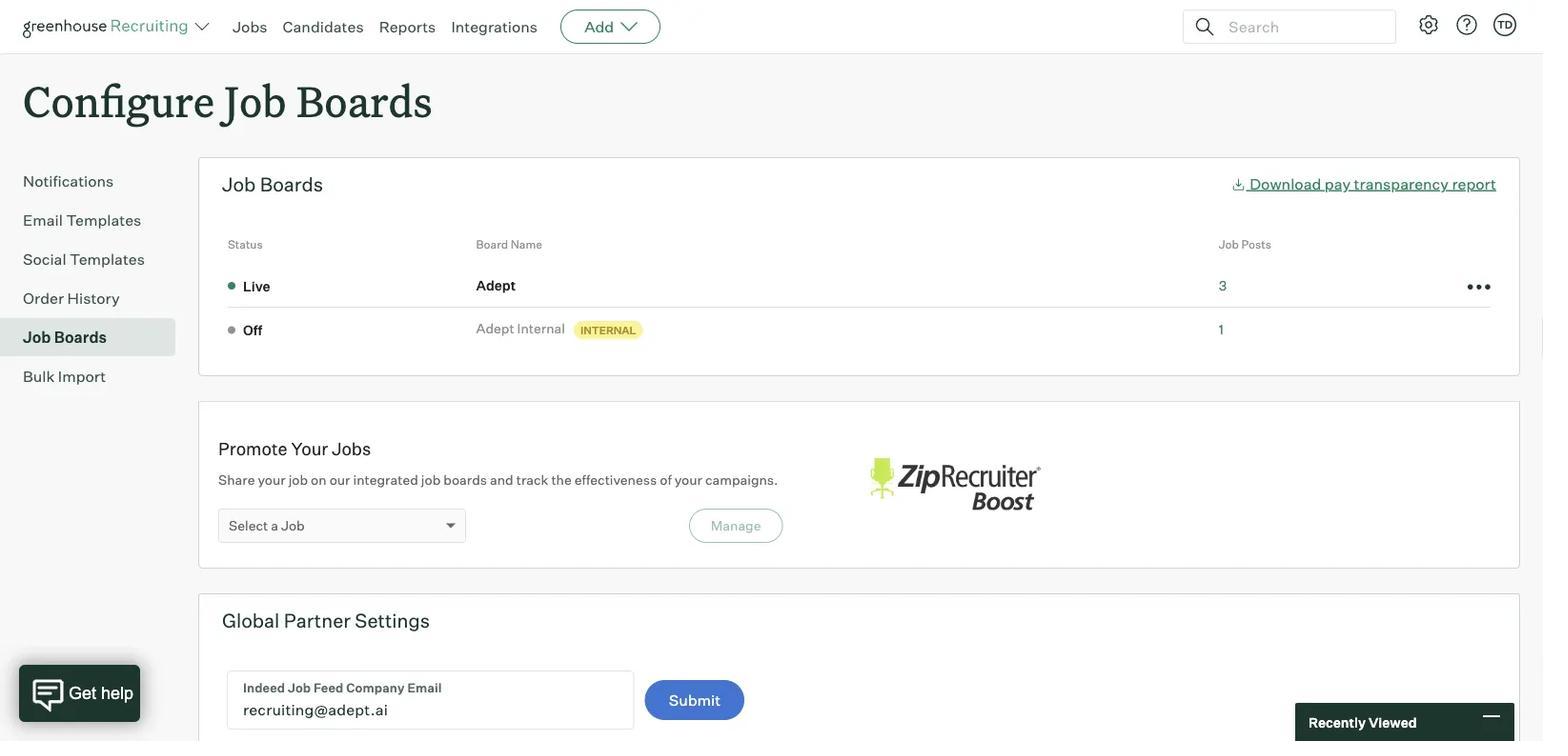 Task type: vqa. For each thing, say whether or not it's contained in the screenshot.
3 LINK
yes



Task type: locate. For each thing, give the bounding box(es) containing it.
partner
[[284, 609, 351, 633]]

1
[[1219, 321, 1224, 338]]

import
[[58, 367, 106, 386]]

pay
[[1325, 174, 1351, 193]]

adept
[[476, 277, 516, 294], [476, 320, 515, 337]]

boards down candidates
[[297, 72, 432, 129]]

0 vertical spatial templates
[[66, 211, 141, 230]]

2 your from the left
[[675, 472, 703, 489]]

templates up order history link
[[70, 250, 145, 269]]

job
[[289, 472, 308, 489], [421, 472, 441, 489]]

order history link
[[23, 287, 168, 310]]

1 vertical spatial templates
[[70, 250, 145, 269]]

job boards up status on the left
[[222, 173, 323, 197]]

2 adept from the top
[[476, 320, 515, 337]]

history
[[67, 289, 120, 308]]

0 horizontal spatial jobs
[[233, 17, 267, 36]]

reports link
[[379, 17, 436, 36]]

recently
[[1309, 714, 1366, 731]]

1 vertical spatial job boards
[[23, 328, 107, 347]]

templates up the social templates link
[[66, 211, 141, 230]]

1 horizontal spatial job boards
[[222, 173, 323, 197]]

submit button
[[645, 681, 745, 721]]

1 horizontal spatial job
[[421, 472, 441, 489]]

social templates link
[[23, 248, 168, 271]]

jobs
[[233, 17, 267, 36], [332, 438, 371, 460]]

social templates
[[23, 250, 145, 269]]

Search text field
[[1224, 13, 1379, 41]]

promote
[[218, 438, 288, 460]]

track
[[517, 472, 549, 489]]

candidates
[[283, 17, 364, 36]]

boards up the import
[[54, 328, 107, 347]]

0 vertical spatial adept
[[476, 277, 516, 294]]

0 vertical spatial jobs
[[233, 17, 267, 36]]

download pay transparency report link
[[1232, 174, 1497, 193]]

bulk import
[[23, 367, 106, 386]]

1 vertical spatial boards
[[260, 173, 323, 197]]

internal right adept internal link
[[581, 324, 636, 337]]

0 horizontal spatial your
[[258, 472, 286, 489]]

a
[[271, 518, 278, 535]]

promote your jobs
[[218, 438, 371, 460]]

job left boards
[[421, 472, 441, 489]]

adept for adept
[[476, 277, 516, 294]]

1 adept from the top
[[476, 277, 516, 294]]

internal inside adept internal link
[[517, 320, 565, 337]]

adept down the board
[[476, 277, 516, 294]]

adept down adept link
[[476, 320, 515, 337]]

boards
[[444, 472, 487, 489]]

your
[[258, 472, 286, 489], [675, 472, 703, 489]]

report
[[1453, 174, 1497, 193]]

1 vertical spatial adept
[[476, 320, 515, 337]]

1 horizontal spatial your
[[675, 472, 703, 489]]

templates for email templates
[[66, 211, 141, 230]]

your right of
[[675, 472, 703, 489]]

internal down adept link
[[517, 320, 565, 337]]

0 vertical spatial boards
[[297, 72, 432, 129]]

job left posts
[[1219, 238, 1239, 252]]

templates
[[66, 211, 141, 230], [70, 250, 145, 269]]

job boards link
[[23, 326, 168, 349]]

0 vertical spatial job boards
[[222, 173, 323, 197]]

integrations link
[[451, 17, 538, 36]]

1 vertical spatial jobs
[[332, 438, 371, 460]]

boards up status on the left
[[260, 173, 323, 197]]

your right share
[[258, 472, 286, 489]]

job left on
[[289, 472, 308, 489]]

job boards
[[222, 173, 323, 197], [23, 328, 107, 347]]

job up status on the left
[[222, 173, 256, 197]]

internal
[[517, 320, 565, 337], [581, 324, 636, 337]]

global partner settings
[[222, 609, 430, 633]]

0 horizontal spatial job boards
[[23, 328, 107, 347]]

td
[[1498, 18, 1513, 31]]

boards
[[297, 72, 432, 129], [260, 173, 323, 197], [54, 328, 107, 347]]

integrated
[[353, 472, 418, 489]]

td button
[[1494, 13, 1517, 36]]

effectiveness
[[575, 472, 657, 489]]

adept internal
[[476, 320, 565, 337]]

jobs up the our
[[332, 438, 371, 460]]

integrations
[[451, 17, 538, 36]]

0 horizontal spatial job
[[289, 472, 308, 489]]

candidates link
[[283, 17, 364, 36]]

2 vertical spatial boards
[[54, 328, 107, 347]]

adept for adept internal
[[476, 320, 515, 337]]

of
[[660, 472, 672, 489]]

board
[[476, 238, 508, 252]]

share your job on our integrated job boards and track the effectiveness of your campaigns.
[[218, 472, 778, 489]]

job down jobs link
[[224, 72, 287, 129]]

adept internal link
[[476, 319, 571, 338]]

job
[[224, 72, 287, 129], [222, 173, 256, 197], [1219, 238, 1239, 252], [23, 328, 51, 347], [281, 518, 305, 535]]

3
[[1219, 277, 1227, 294]]

recently viewed
[[1309, 714, 1418, 731]]

board name
[[476, 238, 543, 252]]

configure job boards
[[23, 72, 432, 129]]

templates for social templates
[[70, 250, 145, 269]]

select
[[229, 518, 268, 535]]

job boards up bulk import
[[23, 328, 107, 347]]

0 horizontal spatial internal
[[517, 320, 565, 337]]

jobs left candidates "link" in the top left of the page
[[233, 17, 267, 36]]

on
[[311, 472, 327, 489]]

your
[[291, 438, 328, 460]]

adept link
[[476, 276, 522, 295]]



Task type: describe. For each thing, give the bounding box(es) containing it.
download pay transparency report
[[1250, 174, 1497, 193]]

off
[[243, 322, 262, 339]]

live
[[243, 278, 270, 295]]

Indeed Job Feed Company Email text field
[[228, 672, 634, 730]]

1 link
[[1219, 321, 1224, 338]]

notifications link
[[23, 170, 168, 193]]

submit
[[669, 691, 721, 711]]

configure
[[23, 72, 215, 129]]

notifications
[[23, 172, 114, 191]]

email templates
[[23, 211, 141, 230]]

td button
[[1490, 10, 1521, 40]]

transparency
[[1355, 174, 1449, 193]]

status
[[228, 238, 263, 252]]

configure image
[[1418, 13, 1441, 36]]

reports
[[379, 17, 436, 36]]

email templates link
[[23, 209, 168, 232]]

email
[[23, 211, 63, 230]]

greenhouse recruiting image
[[23, 15, 195, 38]]

bulk
[[23, 367, 55, 386]]

global
[[222, 609, 280, 633]]

1 your from the left
[[258, 472, 286, 489]]

the
[[552, 472, 572, 489]]

download
[[1250, 174, 1322, 193]]

zip recruiter image
[[860, 448, 1050, 523]]

order
[[23, 289, 64, 308]]

boards inside job boards link
[[54, 328, 107, 347]]

campaigns.
[[706, 472, 778, 489]]

add button
[[561, 10, 661, 44]]

posts
[[1242, 238, 1272, 252]]

our
[[330, 472, 350, 489]]

1 job from the left
[[289, 472, 308, 489]]

social
[[23, 250, 66, 269]]

2 job from the left
[[421, 472, 441, 489]]

viewed
[[1369, 714, 1418, 731]]

1 horizontal spatial jobs
[[332, 438, 371, 460]]

bulk import link
[[23, 365, 168, 388]]

share
[[218, 472, 255, 489]]

job posts
[[1219, 238, 1272, 252]]

name
[[511, 238, 543, 252]]

1 horizontal spatial internal
[[581, 324, 636, 337]]

3 link
[[1219, 277, 1227, 294]]

select a job
[[229, 518, 305, 535]]

add
[[585, 17, 614, 36]]

settings
[[355, 609, 430, 633]]

and
[[490, 472, 514, 489]]

job up bulk
[[23, 328, 51, 347]]

jobs link
[[233, 17, 267, 36]]

order history
[[23, 289, 120, 308]]

job right a
[[281, 518, 305, 535]]



